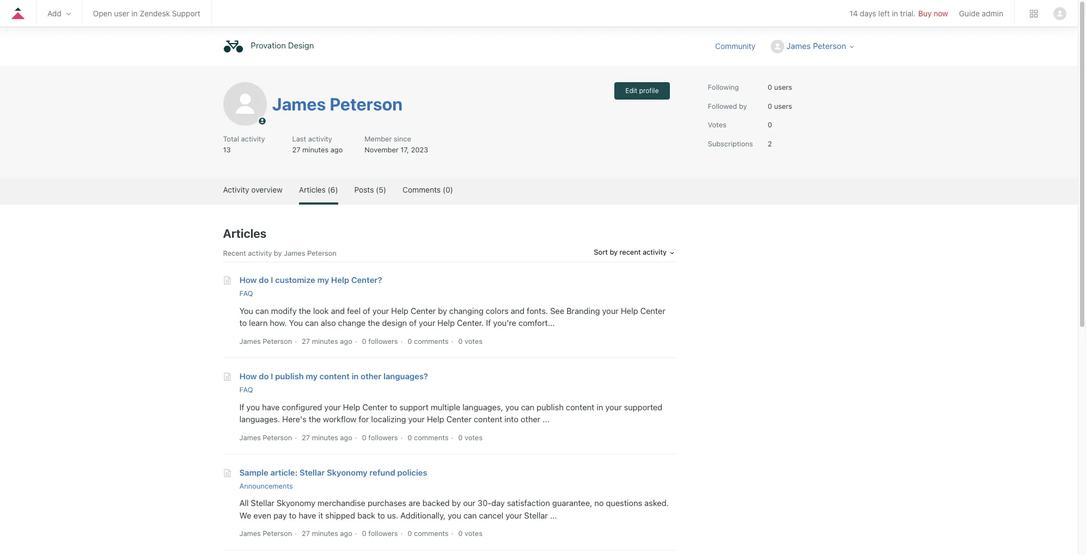 Task type: locate. For each thing, give the bounding box(es) containing it.
by up customize
[[274, 249, 282, 258]]

0 vertical spatial ...
[[543, 414, 549, 424]]

2 horizontal spatial content
[[566, 402, 594, 412]]

... down guarantee,
[[550, 511, 557, 520]]

2 how from the top
[[239, 371, 257, 381]]

guarantee,
[[552, 498, 592, 508]]

to left "learn"
[[239, 318, 247, 328]]

votes
[[465, 337, 483, 346], [465, 433, 483, 442], [465, 529, 483, 538]]

my inside how do i publish my content in other languages? faq
[[306, 371, 317, 381]]

27 inside last activity 27 minutes ago
[[292, 145, 300, 154]]

votes down cancel on the bottom left
[[465, 529, 483, 538]]

center
[[411, 306, 436, 316], [640, 306, 665, 316], [362, 402, 388, 412], [446, 414, 472, 424]]

0 horizontal spatial if
[[239, 402, 244, 412]]

followers for feel
[[368, 337, 398, 346]]

ago inside last activity 27 minutes ago
[[330, 145, 343, 154]]

1 vertical spatial skyonomy
[[277, 498, 315, 508]]

0 followers
[[362, 337, 398, 346], [362, 433, 398, 442], [362, 529, 398, 538]]

other
[[361, 371, 381, 381], [521, 414, 540, 424]]

3 27 minutes ago from the top
[[302, 529, 352, 538]]

back
[[357, 511, 375, 520]]

3 followers from the top
[[368, 529, 398, 538]]

of right feel
[[363, 306, 370, 316]]

comments down additionally,
[[414, 529, 449, 538]]

1 vertical spatial i
[[271, 371, 273, 381]]

votes down languages,
[[465, 433, 483, 442]]

by
[[739, 102, 747, 110], [610, 248, 618, 257], [274, 249, 282, 258], [438, 306, 447, 316], [452, 498, 461, 508]]

0 vertical spatial other
[[361, 371, 381, 381]]

0 vertical spatial my
[[317, 275, 329, 285]]

how.
[[270, 318, 287, 328]]

skyonomy up merchandise
[[327, 468, 367, 477]]

... inside all stellar skyonomy merchandise purchases are backed by our 30-day satisfaction guarantee, no questions asked. we even pay to have it shipped back to us. additionally, you can cancel your stellar ...
[[550, 511, 557, 520]]

1 vertical spatial 0 votes
[[458, 433, 483, 442]]

1 votes from the top
[[465, 337, 483, 346]]

3 0 comments from the top
[[408, 529, 449, 538]]

you up "learn"
[[239, 306, 253, 316]]

add button
[[47, 9, 71, 18]]

help inside how do i customize my help center? faq
[[331, 275, 349, 285]]

customize
[[275, 275, 315, 285]]

0 comments down additionally,
[[408, 529, 449, 538]]

open
[[93, 9, 112, 18]]

and up you're
[[511, 306, 525, 316]]

minutes inside last activity 27 minutes ago
[[302, 145, 329, 154]]

sort by recent activity
[[594, 248, 669, 257]]

1 0 comments from the top
[[408, 337, 449, 346]]

user (james peterson) is a team member image
[[257, 117, 267, 126]]

1 vertical spatial if
[[239, 402, 244, 412]]

0 vertical spatial users
[[774, 83, 792, 91]]

0 horizontal spatial articles
[[223, 227, 266, 241]]

minutes for publish
[[312, 433, 338, 442]]

stellar down satisfaction
[[524, 511, 548, 520]]

2 vertical spatial comments
[[414, 529, 449, 538]]

27 minutes ago for merchandise
[[302, 529, 352, 538]]

0 horizontal spatial have
[[262, 402, 280, 412]]

minutes down last
[[302, 145, 329, 154]]

1 vertical spatial publish
[[537, 402, 564, 412]]

the inside if you have configured your help center to support multiple languages, you can publish content in your supported languages.   here's the workflow for localizing your help center content into other ...
[[309, 414, 321, 424]]

1 faq from the top
[[239, 289, 253, 298]]

to up localizing
[[390, 402, 397, 412]]

1 0 votes from the top
[[458, 337, 483, 346]]

in right left
[[892, 9, 898, 18]]

votes down center.
[[465, 337, 483, 346]]

feel
[[347, 306, 361, 316]]

0 vertical spatial have
[[262, 402, 280, 412]]

0 votes down if you have configured your help center to support multiple languages, you can publish content in your supported languages.   here's the workflow for localizing your help center content into other ...
[[458, 433, 483, 442]]

2 votes from the top
[[465, 433, 483, 442]]

i up languages.
[[271, 371, 273, 381]]

do
[[259, 275, 269, 285], [259, 371, 269, 381]]

by right sort
[[610, 248, 618, 257]]

1 i from the top
[[271, 275, 273, 285]]

recent
[[620, 248, 641, 257]]

in left supported
[[597, 402, 603, 412]]

(5)
[[376, 185, 386, 194]]

followers down design
[[368, 337, 398, 346]]

1 horizontal spatial have
[[299, 511, 316, 520]]

1 horizontal spatial publish
[[537, 402, 564, 412]]

ago for customize
[[340, 337, 352, 346]]

0 vertical spatial 0 followers
[[362, 337, 398, 346]]

2 faq link from the top
[[239, 386, 253, 394]]

articles up recent
[[223, 227, 266, 241]]

other inside how do i publish my content in other languages? faq
[[361, 371, 381, 381]]

1 faq link from the top
[[239, 289, 253, 298]]

sample article: stellar skyonomy refund policies link
[[239, 468, 427, 477]]

0 horizontal spatial and
[[331, 306, 345, 316]]

(6)
[[328, 185, 338, 194]]

you up into
[[505, 402, 519, 412]]

0 vertical spatial followers
[[368, 337, 398, 346]]

help down multiple
[[427, 414, 444, 424]]

how for how do i publish my content in other languages?
[[239, 371, 257, 381]]

publish inside how do i publish my content in other languages? faq
[[275, 371, 304, 381]]

0 vertical spatial votes
[[465, 337, 483, 346]]

3 0 followers from the top
[[362, 529, 398, 538]]

peterson inside james peterson popup button
[[813, 41, 846, 50]]

to right pay
[[289, 511, 296, 520]]

users
[[774, 83, 792, 91], [774, 102, 792, 110]]

0 horizontal spatial ...
[[543, 414, 549, 424]]

ago up (6)
[[330, 145, 343, 154]]

1 vertical spatial my
[[306, 371, 317, 381]]

edit profile button
[[614, 82, 670, 100]]

0 horizontal spatial publish
[[275, 371, 304, 381]]

look
[[313, 306, 329, 316]]

james peterson inside popup button
[[786, 41, 846, 50]]

2 followers from the top
[[368, 433, 398, 442]]

you're
[[493, 318, 516, 328]]

in inside how do i publish my content in other languages? faq
[[352, 371, 359, 381]]

1 horizontal spatial you
[[448, 511, 461, 520]]

...
[[543, 414, 549, 424], [550, 511, 557, 520]]

article:
[[270, 468, 298, 477]]

your down satisfaction
[[506, 511, 522, 520]]

to inside if you have configured your help center to support multiple languages, you can publish content in your supported languages.   here's the workflow for localizing your help center content into other ...
[[390, 402, 397, 412]]

0 vertical spatial publish
[[275, 371, 304, 381]]

activity for last activity 27 minutes ago
[[308, 135, 332, 143]]

skyonomy inside sample article: stellar skyonomy refund policies announcements
[[327, 468, 367, 477]]

other inside if you have configured your help center to support multiple languages, you can publish content in your supported languages.   here's the workflow for localizing your help center content into other ...
[[521, 414, 540, 424]]

i left customize
[[271, 275, 273, 285]]

followers down us.
[[368, 529, 398, 538]]

1 vertical spatial users
[[774, 102, 792, 110]]

cancel
[[479, 511, 503, 520]]

if inside you can modify the look and feel of your help center by changing colors and fonts. see branding your help center to learn how.  you can also change the design of your help center. if you're comfort...
[[486, 318, 491, 328]]

0 vertical spatial do
[[259, 275, 269, 285]]

help up workflow
[[343, 402, 360, 412]]

if
[[486, 318, 491, 328], [239, 402, 244, 412]]

2 vertical spatial 0 followers
[[362, 529, 398, 538]]

0 votes
[[458, 337, 483, 346], [458, 433, 483, 442], [458, 529, 483, 538]]

2 users from the top
[[774, 102, 792, 110]]

if you have configured your help center to support multiple languages, you can publish content in your supported languages.   here's the workflow for localizing your help center content into other ...
[[239, 402, 662, 424]]

1 horizontal spatial of
[[409, 318, 417, 328]]

the left look
[[299, 306, 311, 316]]

comments
[[414, 337, 449, 346], [414, 433, 449, 442], [414, 529, 449, 538]]

0 comments down if you have configured your help center to support multiple languages, you can publish content in your supported languages.   here's the workflow for localizing your help center content into other ...
[[408, 433, 449, 442]]

languages,
[[462, 402, 503, 412]]

other right into
[[521, 414, 540, 424]]

2 0 votes from the top
[[458, 433, 483, 442]]

0 vertical spatial you
[[239, 306, 253, 316]]

0 vertical spatial faq
[[239, 289, 253, 298]]

activity for total activity 13
[[241, 135, 265, 143]]

0 vertical spatial i
[[271, 275, 273, 285]]

0 vertical spatial articles
[[299, 185, 326, 194]]

minutes
[[302, 145, 329, 154], [312, 337, 338, 346], [312, 433, 338, 442], [312, 529, 338, 538]]

2 vertical spatial 0 votes
[[458, 529, 483, 538]]

activity
[[241, 135, 265, 143], [308, 135, 332, 143], [643, 248, 667, 257], [248, 249, 272, 258]]

my right customize
[[317, 275, 329, 285]]

1 horizontal spatial other
[[521, 414, 540, 424]]

0 vertical spatial how
[[239, 275, 257, 285]]

1 vertical spatial do
[[259, 371, 269, 381]]

the left design
[[368, 318, 380, 328]]

changing
[[449, 306, 484, 316]]

1 vertical spatial 0 comments
[[408, 433, 449, 442]]

ago down change
[[340, 337, 352, 346]]

2 vertical spatial 0 comments
[[408, 529, 449, 538]]

do inside how do i customize my help center? faq
[[259, 275, 269, 285]]

2 0 comments from the top
[[408, 433, 449, 442]]

0 comments
[[408, 337, 449, 346], [408, 433, 449, 442], [408, 529, 449, 538]]

us.
[[387, 511, 398, 520]]

you inside all stellar skyonomy merchandise purchases are backed by our 30-day satisfaction guarantee, no questions asked. we even pay to have it shipped back to us. additionally, you can cancel your stellar ...
[[448, 511, 461, 520]]

do for publish
[[259, 371, 269, 381]]

help left center?
[[331, 275, 349, 285]]

faq link up "learn"
[[239, 289, 253, 298]]

your up workflow
[[324, 402, 341, 412]]

minutes down workflow
[[312, 433, 338, 442]]

you down backed
[[448, 511, 461, 520]]

how up languages.
[[239, 371, 257, 381]]

announcements
[[239, 482, 293, 490]]

followed
[[708, 102, 737, 110]]

minutes down it
[[312, 529, 338, 538]]

if down the "colors" at the left bottom
[[486, 318, 491, 328]]

minutes down also
[[312, 337, 338, 346]]

sample article: stellar skyonomy refund policies announcements
[[239, 468, 427, 490]]

have up languages.
[[262, 402, 280, 412]]

2 0 users from the top
[[768, 102, 792, 110]]

1 vertical spatial you
[[289, 318, 303, 328]]

1 vertical spatial articles
[[223, 227, 266, 241]]

1 horizontal spatial articles
[[299, 185, 326, 194]]

0 comments down you can modify the look and feel of your help center by changing colors and fonts. see branding your help center to learn how.  you can also change the design of your help center. if you're comfort...
[[408, 337, 449, 346]]

skyonomy up pay
[[277, 498, 315, 508]]

recent
[[223, 249, 246, 258]]

1 vertical spatial followers
[[368, 433, 398, 442]]

1 vertical spatial 0 followers
[[362, 433, 398, 442]]

2 horizontal spatial you
[[505, 402, 519, 412]]

community link
[[715, 40, 766, 52]]

questions
[[606, 498, 642, 508]]

by left our
[[452, 498, 461, 508]]

0 users for following
[[768, 83, 792, 91]]

1 how from the top
[[239, 275, 257, 285]]

0 horizontal spatial content
[[320, 371, 350, 381]]

2 vertical spatial content
[[474, 414, 502, 424]]

1 vertical spatial 0 users
[[768, 102, 792, 110]]

1 0 followers from the top
[[362, 337, 398, 346]]

2 vertical spatial stellar
[[524, 511, 548, 520]]

0 vertical spatial skyonomy
[[327, 468, 367, 477]]

1 vertical spatial content
[[566, 402, 594, 412]]

1 0 users from the top
[[768, 83, 792, 91]]

have left it
[[299, 511, 316, 520]]

faq inside how do i customize my help center? faq
[[239, 289, 253, 298]]

2 27 minutes ago from the top
[[302, 433, 352, 442]]

faq link for how do i customize my help center?
[[239, 289, 253, 298]]

1 horizontal spatial if
[[486, 318, 491, 328]]

0 vertical spatial if
[[486, 318, 491, 328]]

30-
[[478, 498, 491, 508]]

ago down workflow
[[340, 433, 352, 442]]

1 vertical spatial stellar
[[251, 498, 274, 508]]

27 for skyonomy
[[302, 529, 310, 538]]

and
[[331, 306, 345, 316], [511, 306, 525, 316]]

1 horizontal spatial and
[[511, 306, 525, 316]]

your right branding
[[602, 306, 619, 316]]

stellar
[[300, 468, 325, 477], [251, 498, 274, 508], [524, 511, 548, 520]]

faq link for how do i publish my content in other languages?
[[239, 386, 253, 394]]

if inside if you have configured your help center to support multiple languages, you can publish content in your supported languages.   here's the workflow for localizing your help center content into other ...
[[239, 402, 244, 412]]

2
[[768, 139, 772, 148]]

followers for backed
[[368, 529, 398, 538]]

2 vertical spatial votes
[[465, 529, 483, 538]]

my up configured
[[306, 371, 317, 381]]

1 27 minutes ago from the top
[[302, 337, 352, 346]]

2 faq from the top
[[239, 386, 253, 394]]

2 i from the top
[[271, 371, 273, 381]]

1 horizontal spatial ...
[[550, 511, 557, 520]]

stellar right article:
[[300, 468, 325, 477]]

can down our
[[463, 511, 477, 520]]

days
[[860, 9, 876, 18]]

my
[[317, 275, 329, 285], [306, 371, 317, 381]]

faq
[[239, 289, 253, 298], [239, 386, 253, 394]]

0 vertical spatial 0 comments
[[408, 337, 449, 346]]

0 vertical spatial comments
[[414, 337, 449, 346]]

27 minutes ago down it
[[302, 529, 352, 538]]

james peterson
[[786, 41, 846, 50], [272, 94, 403, 114], [239, 337, 292, 346], [239, 433, 292, 442], [239, 529, 292, 538]]

activity inside last activity 27 minutes ago
[[308, 135, 332, 143]]

you
[[246, 402, 260, 412], [505, 402, 519, 412], [448, 511, 461, 520]]

comments down you can modify the look and feel of your help center by changing colors and fonts. see branding your help center to learn how.  you can also change the design of your help center. if you're comfort...
[[414, 337, 449, 346]]

fonts.
[[527, 306, 548, 316]]

stellar up 'even'
[[251, 498, 274, 508]]

1 horizontal spatial skyonomy
[[327, 468, 367, 477]]

3 0 votes from the top
[[458, 529, 483, 538]]

stellar inside sample article: stellar skyonomy refund policies announcements
[[300, 468, 325, 477]]

faq up languages.
[[239, 386, 253, 394]]

2 do from the top
[[259, 371, 269, 381]]

17,
[[400, 145, 409, 154]]

minutes for customize
[[312, 337, 338, 346]]

how inside how do i publish my content in other languages? faq
[[239, 371, 257, 381]]

14 days left in trial. buy now
[[849, 9, 948, 18]]

can up "learn"
[[255, 306, 269, 316]]

1 vertical spatial how
[[239, 371, 257, 381]]

you up languages.
[[246, 402, 260, 412]]

2 vertical spatial 27 minutes ago
[[302, 529, 352, 538]]

do inside how do i publish my content in other languages? faq
[[259, 371, 269, 381]]

0 horizontal spatial other
[[361, 371, 381, 381]]

0 followers down design
[[362, 337, 398, 346]]

1 comments from the top
[[414, 337, 449, 346]]

0 followers down us.
[[362, 529, 398, 538]]

articles left (6)
[[299, 185, 326, 194]]

to left us.
[[377, 511, 385, 520]]

to
[[239, 318, 247, 328], [390, 402, 397, 412], [289, 511, 296, 520], [377, 511, 385, 520]]

do down recent activity by james peterson
[[259, 275, 269, 285]]

0 vertical spatial 27 minutes ago
[[302, 337, 352, 346]]

0 users for followed by
[[768, 102, 792, 110]]

2 vertical spatial followers
[[368, 529, 398, 538]]

0 vertical spatial 0 votes
[[458, 337, 483, 346]]

guide admin link
[[959, 9, 1003, 18]]

1 vertical spatial 27 minutes ago
[[302, 433, 352, 442]]

0 users up 2
[[768, 102, 792, 110]]

2 comments from the top
[[414, 433, 449, 442]]

comments for multiple
[[414, 433, 449, 442]]

ago down shipped
[[340, 529, 352, 538]]

1 users from the top
[[774, 83, 792, 91]]

comments down if you have configured your help center to support multiple languages, you can publish content in your supported languages.   here's the workflow for localizing your help center content into other ...
[[414, 433, 449, 442]]

sort
[[594, 248, 608, 257]]

other left languages?
[[361, 371, 381, 381]]

0 vertical spatial content
[[320, 371, 350, 381]]

14
[[849, 9, 858, 18]]

how inside how do i customize my help center? faq
[[239, 275, 257, 285]]

0 followers for center
[[362, 433, 398, 442]]

0 votes down cancel on the bottom left
[[458, 529, 483, 538]]

27 minutes ago down workflow
[[302, 433, 352, 442]]

1 vertical spatial faq link
[[239, 386, 253, 394]]

how
[[239, 275, 257, 285], [239, 371, 257, 381]]

if up languages.
[[239, 402, 244, 412]]

all
[[239, 498, 249, 508]]

and up also
[[331, 306, 345, 316]]

zendesk
[[140, 9, 170, 18]]

are
[[409, 498, 420, 508]]

content inside how do i publish my content in other languages? faq
[[320, 371, 350, 381]]

do up languages.
[[259, 371, 269, 381]]

0 horizontal spatial of
[[363, 306, 370, 316]]

0 votes down center.
[[458, 337, 483, 346]]

... right into
[[543, 414, 549, 424]]

in up workflow
[[352, 371, 359, 381]]

1 followers from the top
[[368, 337, 398, 346]]

navigation containing add
[[0, 0, 1078, 30]]

0 vertical spatial faq link
[[239, 289, 253, 298]]

2 0 followers from the top
[[362, 433, 398, 442]]

0 followers for feel
[[362, 337, 398, 346]]

1 vertical spatial comments
[[414, 433, 449, 442]]

add
[[47, 9, 61, 18]]

in right user
[[131, 9, 138, 18]]

can
[[255, 306, 269, 316], [305, 318, 319, 328], [521, 402, 534, 412], [463, 511, 477, 520]]

followers
[[368, 337, 398, 346], [368, 433, 398, 442], [368, 529, 398, 538]]

by inside you can modify the look and feel of your help center by changing colors and fonts. see branding your help center to learn how.  you can also change the design of your help center. if you're comfort...
[[438, 306, 447, 316]]

0 votes for day
[[458, 529, 483, 538]]

content
[[320, 371, 350, 381], [566, 402, 594, 412], [474, 414, 502, 424]]

following
[[708, 83, 739, 91]]

0 followers for backed
[[362, 529, 398, 538]]

articles for articles (6)
[[299, 185, 326, 194]]

0 comments for support
[[408, 433, 449, 442]]

0 comments for your
[[408, 337, 449, 346]]

0 followers down localizing
[[362, 433, 398, 442]]

how for how do i customize my help center?
[[239, 275, 257, 285]]

1 horizontal spatial stellar
[[300, 468, 325, 477]]

faq link up languages.
[[239, 386, 253, 394]]

your right design
[[419, 318, 435, 328]]

can inside all stellar skyonomy merchandise purchases are backed by our 30-day satisfaction guarantee, no questions asked. we even pay to have it shipped back to us. additionally, you can cancel your stellar ...
[[463, 511, 477, 520]]

by left the changing
[[438, 306, 447, 316]]

my inside how do i customize my help center? faq
[[317, 275, 329, 285]]

0 vertical spatial stellar
[[300, 468, 325, 477]]

zendesk products image
[[1030, 10, 1038, 17]]

activity inside total activity 13
[[241, 135, 265, 143]]

edit
[[625, 87, 637, 95]]

2 and from the left
[[511, 306, 525, 316]]

help up design
[[391, 306, 408, 316]]

1 vertical spatial ...
[[550, 511, 557, 520]]

center.
[[457, 318, 484, 328]]

1 vertical spatial have
[[299, 511, 316, 520]]

3 votes from the top
[[465, 529, 483, 538]]

comments (0)
[[403, 185, 453, 194]]

1 vertical spatial votes
[[465, 433, 483, 442]]

followers down localizing
[[368, 433, 398, 442]]

0 users down james peterson popup button
[[768, 83, 792, 91]]

of right design
[[409, 318, 417, 328]]

27 for publish
[[302, 433, 310, 442]]

to inside you can modify the look and feel of your help center by changing colors and fonts. see branding your help center to learn how.  you can also change the design of your help center. if you're comfort...
[[239, 318, 247, 328]]

articles inside articles (6) "link"
[[299, 185, 326, 194]]

localizing
[[371, 414, 406, 424]]

you down modify
[[289, 318, 303, 328]]

can right languages,
[[521, 402, 534, 412]]

i inside how do i publish my content in other languages? faq
[[271, 371, 273, 381]]

i inside how do i customize my help center? faq
[[271, 275, 273, 285]]

the down configured
[[309, 414, 321, 424]]

1 vertical spatial faq
[[239, 386, 253, 394]]

0 vertical spatial 0 users
[[768, 83, 792, 91]]

faq up "learn"
[[239, 289, 253, 298]]

... inside if you have configured your help center to support multiple languages, you can publish content in your supported languages.   here's the workflow for localizing your help center content into other ...
[[543, 414, 549, 424]]

activity for recent activity by james peterson
[[248, 249, 272, 258]]

2 vertical spatial the
[[309, 414, 321, 424]]

also
[[321, 318, 336, 328]]

1 do from the top
[[259, 275, 269, 285]]

1 vertical spatial other
[[521, 414, 540, 424]]

languages.
[[239, 414, 280, 424]]

3 comments from the top
[[414, 529, 449, 538]]

how down recent
[[239, 275, 257, 285]]

skyonomy
[[327, 468, 367, 477], [277, 498, 315, 508]]

27 minutes ago down also
[[302, 337, 352, 346]]

navigation
[[0, 0, 1078, 30]]

0 horizontal spatial skyonomy
[[277, 498, 315, 508]]



Task type: describe. For each thing, give the bounding box(es) containing it.
colors
[[486, 306, 509, 316]]

27 minutes ago for configured
[[302, 433, 352, 442]]

announcements link
[[239, 482, 293, 490]]

votes for day
[[465, 529, 483, 538]]

skyonomy inside all stellar skyonomy merchandise purchases are backed by our 30-day satisfaction guarantee, no questions asked. we even pay to have it shipped back to us. additionally, you can cancel your stellar ...
[[277, 498, 315, 508]]

user avatar image
[[1053, 7, 1066, 20]]

buy now link
[[918, 9, 948, 18]]

provation
[[251, 41, 286, 50]]

your left supported
[[605, 402, 622, 412]]

by inside all stellar skyonomy merchandise purchases are backed by our 30-day satisfaction guarantee, no questions asked. we even pay to have it shipped back to us. additionally, you can cancel your stellar ...
[[452, 498, 461, 508]]

my for help
[[317, 275, 329, 285]]

sample
[[239, 468, 268, 477]]

(0)
[[443, 185, 453, 194]]

votes
[[708, 120, 726, 129]]

0 votes for center
[[458, 337, 483, 346]]

posts
[[354, 185, 374, 194]]

provation design help center home page image
[[223, 36, 243, 57]]

branding
[[566, 306, 600, 316]]

your up design
[[372, 306, 389, 316]]

provation design link
[[223, 36, 319, 57]]

admin
[[982, 9, 1003, 18]]

multiple
[[431, 402, 460, 412]]

activity
[[223, 185, 249, 194]]

community
[[715, 41, 755, 50]]

workflow
[[323, 414, 356, 424]]

open user in zendesk support link
[[93, 9, 200, 18]]

by right followed
[[739, 102, 747, 110]]

how do i customize my help center? faq
[[239, 275, 382, 298]]

comments
[[403, 185, 441, 194]]

help down the changing
[[437, 318, 455, 328]]

subscriptions
[[708, 139, 753, 148]]

1 horizontal spatial content
[[474, 414, 502, 424]]

have inside all stellar skyonomy merchandise purchases are backed by our 30-day satisfaction guarantee, no questions asked. we even pay to have it shipped back to us. additionally, you can cancel your stellar ...
[[299, 511, 316, 520]]

0 votes for languages,
[[458, 433, 483, 442]]

ago for skyonomy
[[340, 529, 352, 538]]

backed
[[422, 498, 450, 508]]

how do i customize my help center? link
[[239, 275, 382, 285]]

james peterson for you can modify the look and feel of your help center by changing colors and fonts. see branding your help center to learn how.  you can also change the design of your help center. if you're comfort...
[[239, 337, 292, 346]]

last activity 27 minutes ago
[[292, 135, 343, 154]]

followed by
[[708, 102, 747, 110]]

our
[[463, 498, 475, 508]]

james peterson main content
[[0, 66, 1078, 556]]

in inside if you have configured your help center to support multiple languages, you can publish content in your supported languages.   here's the workflow for localizing your help center content into other ...
[[597, 402, 603, 412]]

member
[[365, 135, 392, 143]]

1 and from the left
[[331, 306, 345, 316]]

by inside popup button
[[610, 248, 618, 257]]

modify
[[271, 306, 297, 316]]

27 for customize
[[302, 337, 310, 346]]

votes for languages,
[[465, 433, 483, 442]]

0 horizontal spatial stellar
[[251, 498, 274, 508]]

for
[[359, 414, 369, 424]]

can inside if you have configured your help center to support multiple languages, you can publish content in your supported languages.   here's the workflow for localizing your help center content into other ...
[[521, 402, 534, 412]]

additionally,
[[400, 511, 446, 520]]

users for followed by
[[774, 102, 792, 110]]

have inside if you have configured your help center to support multiple languages, you can publish content in your supported languages.   here's the workflow for localizing your help center content into other ...
[[262, 402, 280, 412]]

overview
[[251, 185, 283, 194]]

merchandise
[[317, 498, 365, 508]]

pay
[[273, 511, 287, 520]]

configured
[[282, 402, 322, 412]]

posts (5) link
[[354, 177, 386, 203]]

member since november 17, 2023
[[365, 135, 428, 154]]

november
[[365, 145, 398, 154]]

i for customize
[[271, 275, 273, 285]]

last
[[292, 135, 306, 143]]

policies
[[397, 468, 427, 477]]

ago for publish
[[340, 433, 352, 442]]

we
[[239, 511, 251, 520]]

0 horizontal spatial you
[[246, 402, 260, 412]]

users for following
[[774, 83, 792, 91]]

publish inside if you have configured your help center to support multiple languages, you can publish content in your supported languages.   here's the workflow for localizing your help center content into other ...
[[537, 402, 564, 412]]

2 horizontal spatial stellar
[[524, 511, 548, 520]]

james inside popup button
[[786, 41, 811, 50]]

your down the support
[[408, 414, 425, 424]]

buy
[[918, 9, 932, 18]]

13
[[223, 145, 231, 154]]

comments for help
[[414, 337, 449, 346]]

0 comments for our
[[408, 529, 449, 538]]

left
[[878, 9, 890, 18]]

support
[[399, 402, 429, 412]]

votes for center
[[465, 337, 483, 346]]

comments for 30-
[[414, 529, 449, 538]]

satisfaction
[[507, 498, 550, 508]]

since
[[394, 135, 411, 143]]

0 vertical spatial of
[[363, 306, 370, 316]]

it
[[318, 511, 323, 520]]

how do i publish my content in other languages? faq
[[239, 371, 428, 394]]

activity inside popup button
[[643, 248, 667, 257]]

total
[[223, 135, 239, 143]]

learn
[[249, 318, 268, 328]]

james peterson for all stellar skyonomy merchandise purchases are backed by our 30-day satisfaction guarantee, no questions asked. we even pay to have it shipped back to us. additionally, you can cancel your stellar ...
[[239, 529, 292, 538]]

i for publish
[[271, 371, 273, 381]]

james peterson link
[[272, 94, 403, 114]]

edit profile
[[625, 87, 659, 95]]

27 minutes ago for the
[[302, 337, 352, 346]]

shipped
[[325, 511, 355, 520]]

change
[[338, 318, 366, 328]]

do for customize
[[259, 275, 269, 285]]

design
[[288, 41, 314, 50]]

posts (5)
[[354, 185, 386, 194]]

asked.
[[644, 498, 669, 508]]

james peterson for if you have configured your help center to support multiple languages, you can publish content in your supported languages.   here's the workflow for localizing your help center content into other ...
[[239, 433, 292, 442]]

1 vertical spatial of
[[409, 318, 417, 328]]

design
[[382, 318, 407, 328]]

recent activity by james peterson
[[223, 249, 337, 258]]

comfort...
[[518, 318, 555, 328]]

guide admin
[[959, 9, 1003, 18]]

see
[[550, 306, 564, 316]]

0 vertical spatial the
[[299, 306, 311, 316]]

can down look
[[305, 318, 319, 328]]

followers for center
[[368, 433, 398, 442]]

help right branding
[[621, 306, 638, 316]]

1 vertical spatial the
[[368, 318, 380, 328]]

comments (0) link
[[403, 177, 453, 203]]

your inside all stellar skyonomy merchandise purchases are backed by our 30-day satisfaction guarantee, no questions asked. we even pay to have it shipped back to us. additionally, you can cancel your stellar ...
[[506, 511, 522, 520]]

day
[[491, 498, 505, 508]]

2023
[[411, 145, 428, 154]]

purchases
[[368, 498, 406, 508]]

how do i publish my content in other languages? link
[[239, 371, 428, 381]]

now
[[934, 9, 948, 18]]

my for content
[[306, 371, 317, 381]]

total activity 13
[[223, 135, 265, 154]]

even
[[253, 511, 271, 520]]

you can modify the look and feel of your help center by changing colors and fonts. see branding your help center to learn how.  you can also change the design of your help center. if you're comfort...
[[239, 306, 665, 328]]

user
[[114, 9, 129, 18]]

articles for articles
[[223, 227, 266, 241]]

support
[[172, 9, 200, 18]]

all stellar skyonomy merchandise purchases are backed by our 30-day satisfaction guarantee, no questions asked. we even pay to have it shipped back to us. additionally, you can cancel your stellar ...
[[239, 498, 669, 520]]

guide
[[959, 9, 980, 18]]

articles (6) link
[[299, 177, 338, 203]]

open user in zendesk support
[[93, 9, 200, 18]]

sort by recent activity button
[[594, 243, 675, 262]]

1 horizontal spatial you
[[289, 318, 303, 328]]

into
[[504, 414, 518, 424]]

trial.
[[900, 9, 916, 18]]

center?
[[351, 275, 382, 285]]

faq inside how do i publish my content in other languages? faq
[[239, 386, 253, 394]]

minutes for skyonomy
[[312, 529, 338, 538]]

0 horizontal spatial you
[[239, 306, 253, 316]]



Task type: vqa. For each thing, say whether or not it's contained in the screenshot.
can
yes



